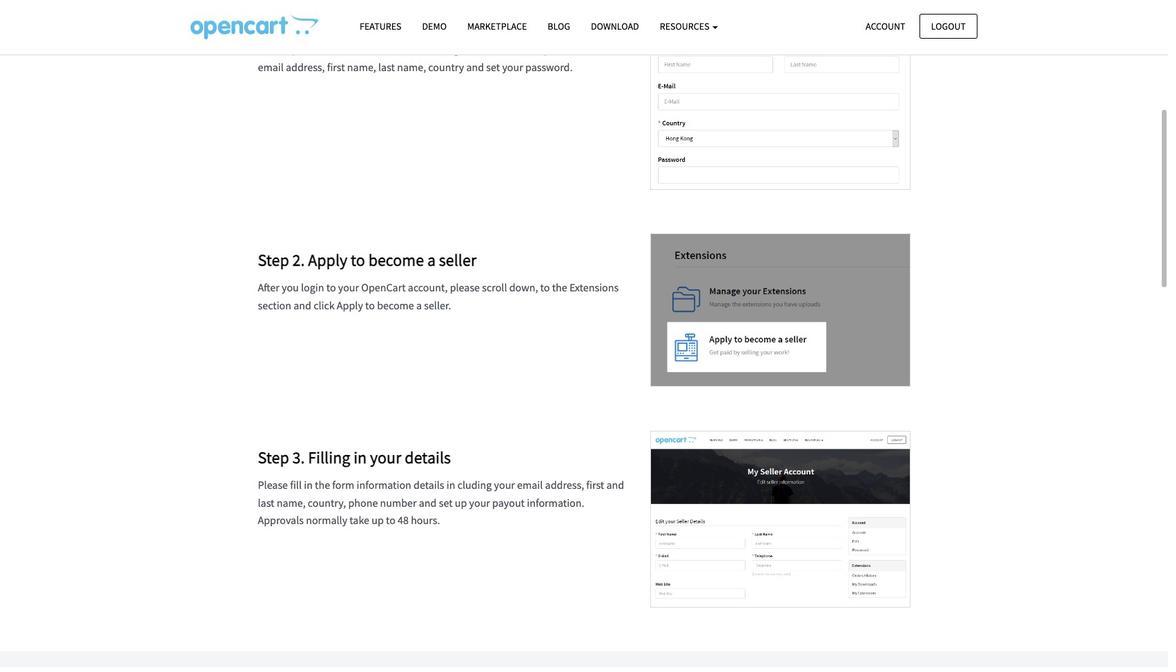 Task type: vqa. For each thing, say whether or not it's contained in the screenshot.
WANT inside or other search engines. For this reason, you will want to optimize your site using search engine optimization (SEO), bolstered by specific
no



Task type: locate. For each thing, give the bounding box(es) containing it.
step left "2."
[[258, 249, 289, 271]]

last
[[379, 60, 395, 74], [258, 496, 275, 510]]

approvals
[[258, 514, 304, 527]]

opencart inside "go to opencart website and click on the register button. fill in your username, email address, first name, last name, country and set your password."
[[285, 42, 329, 56]]

blog link
[[538, 15, 581, 39]]

to right go
[[273, 42, 283, 56]]

in
[[534, 42, 543, 56], [354, 447, 367, 468], [304, 478, 313, 492], [447, 478, 456, 492]]

your down step 2. apply to become a seller
[[338, 281, 359, 295]]

account link
[[855, 13, 918, 39]]

0 vertical spatial address,
[[286, 60, 325, 74]]

a inside after you login to your opencart account, please scroll down, to the extensions section and click apply to become a seller.
[[417, 298, 422, 312]]

1 horizontal spatial name,
[[347, 60, 376, 74]]

1 horizontal spatial click
[[390, 42, 411, 56]]

email
[[258, 60, 284, 74], [518, 478, 543, 492]]

0 horizontal spatial up
[[372, 514, 384, 527]]

apply
[[308, 249, 348, 271], [337, 298, 363, 312]]

logout link
[[920, 13, 978, 39]]

0 vertical spatial email
[[258, 60, 284, 74]]

extensions
[[570, 281, 619, 295]]

0 vertical spatial last
[[379, 60, 395, 74]]

fill
[[290, 478, 302, 492]]

first inside "go to opencart website and click on the register button. fill in your username, email address, first name, last name, country and set your password."
[[327, 60, 345, 74]]

1 vertical spatial first
[[587, 478, 605, 492]]

website
[[332, 42, 367, 56]]

step left 3.
[[258, 447, 289, 468]]

2 vertical spatial the
[[315, 478, 330, 492]]

0 horizontal spatial name,
[[277, 496, 306, 510]]

0 horizontal spatial last
[[258, 496, 275, 510]]

download link
[[581, 15, 650, 39]]

1 vertical spatial set
[[439, 496, 453, 510]]

name,
[[347, 60, 376, 74], [397, 60, 426, 74], [277, 496, 306, 510]]

register
[[445, 42, 479, 56]]

step
[[258, 249, 289, 271], [258, 447, 289, 468]]

0 horizontal spatial the
[[315, 478, 330, 492]]

0 vertical spatial click
[[390, 42, 411, 56]]

2 step from the top
[[258, 447, 289, 468]]

last down features link
[[379, 60, 395, 74]]

0 vertical spatial opencart
[[285, 42, 329, 56]]

1 vertical spatial click
[[314, 298, 335, 312]]

become down account,
[[377, 298, 414, 312]]

the right on
[[427, 42, 442, 56]]

0 horizontal spatial a
[[417, 298, 422, 312]]

0 vertical spatial a
[[428, 249, 436, 271]]

become up account,
[[369, 249, 424, 271]]

up right take
[[372, 514, 384, 527]]

apply right "2."
[[308, 249, 348, 271]]

login
[[301, 281, 324, 295]]

down,
[[510, 281, 538, 295]]

1 vertical spatial become
[[377, 298, 414, 312]]

last inside "go to opencart website and click on the register button. fill in your username, email address, first name, last name, country and set your password."
[[379, 60, 395, 74]]

1 vertical spatial address,
[[545, 478, 585, 492]]

opencart left website
[[285, 42, 329, 56]]

first
[[327, 60, 345, 74], [587, 478, 605, 492]]

details up "number"
[[414, 478, 445, 492]]

1 vertical spatial step
[[258, 447, 289, 468]]

address, down the how to be a seller of opencart? image
[[286, 60, 325, 74]]

1 horizontal spatial opencart
[[362, 281, 406, 295]]

1 vertical spatial the
[[552, 281, 568, 295]]

1 horizontal spatial up
[[455, 496, 467, 510]]

set
[[487, 60, 500, 74], [439, 496, 453, 510]]

you
[[282, 281, 299, 295]]

1 horizontal spatial the
[[427, 42, 442, 56]]

up down cluding
[[455, 496, 467, 510]]

to left 48 at the bottom of page
[[386, 514, 396, 527]]

in right filling
[[354, 447, 367, 468]]

button.
[[481, 42, 515, 56]]

opencart
[[285, 42, 329, 56], [362, 281, 406, 295]]

1 horizontal spatial last
[[379, 60, 395, 74]]

0 horizontal spatial address,
[[286, 60, 325, 74]]

last down please at the left of page
[[258, 496, 275, 510]]

2 horizontal spatial the
[[552, 281, 568, 295]]

address, up information.
[[545, 478, 585, 492]]

name, down on
[[397, 60, 426, 74]]

apply down step 2. apply to become a seller
[[337, 298, 363, 312]]

details
[[405, 447, 451, 468], [414, 478, 445, 492]]

please fill in the form information details in cluding your email address, first and last name, country, phone number and set up your payout information. approvals normally take up to 48 hours.
[[258, 478, 625, 527]]

the left extensions
[[552, 281, 568, 295]]

1 horizontal spatial first
[[587, 478, 605, 492]]

the
[[427, 42, 442, 56], [552, 281, 568, 295], [315, 478, 330, 492]]

click
[[390, 42, 411, 56], [314, 298, 335, 312]]

click down login
[[314, 298, 335, 312]]

0 horizontal spatial click
[[314, 298, 335, 312]]

up
[[455, 496, 467, 510], [372, 514, 384, 527]]

name, inside the 'please fill in the form information details in cluding your email address, first and last name, country, phone number and set up your payout information. approvals normally take up to 48 hours.'
[[277, 496, 306, 510]]

1 vertical spatial last
[[258, 496, 275, 510]]

in right the fill
[[534, 42, 543, 56]]

a left seller.
[[417, 298, 422, 312]]

become
[[369, 249, 424, 271], [377, 298, 414, 312]]

your
[[545, 42, 566, 56], [503, 60, 524, 74], [338, 281, 359, 295], [370, 447, 402, 468], [494, 478, 515, 492], [469, 496, 490, 510]]

and inside after you login to your opencart account, please scroll down, to the extensions section and click apply to become a seller.
[[294, 298, 312, 312]]

phone
[[348, 496, 378, 510]]

step 2. apply to become a seller
[[258, 249, 477, 271]]

1 vertical spatial opencart
[[362, 281, 406, 295]]

logout
[[932, 20, 967, 32]]

0 horizontal spatial first
[[327, 60, 345, 74]]

1 vertical spatial email
[[518, 478, 543, 492]]

0 vertical spatial set
[[487, 60, 500, 74]]

click left on
[[390, 42, 411, 56]]

48
[[398, 514, 409, 527]]

set up "hours."
[[439, 496, 453, 510]]

the up country,
[[315, 478, 330, 492]]

to
[[273, 42, 283, 56], [351, 249, 365, 271], [327, 281, 336, 295], [541, 281, 550, 295], [366, 298, 375, 312], [386, 514, 396, 527]]

in right fill
[[304, 478, 313, 492]]

1 vertical spatial details
[[414, 478, 445, 492]]

to inside the 'please fill in the form information details in cluding your email address, first and last name, country, phone number and set up your payout information. approvals normally take up to 48 hours.'
[[386, 514, 396, 527]]

name, down website
[[347, 60, 376, 74]]

0 horizontal spatial opencart
[[285, 42, 329, 56]]

1 vertical spatial a
[[417, 298, 422, 312]]

resources
[[660, 20, 712, 32]]

features
[[360, 20, 402, 32]]

filling
[[308, 447, 351, 468]]

go to opencart website and click on the register button. fill in your username, email address, first name, last name, country and set your password.
[[258, 42, 617, 74]]

name, down fill
[[277, 496, 306, 510]]

1 horizontal spatial email
[[518, 478, 543, 492]]

0 vertical spatial step
[[258, 249, 289, 271]]

please
[[258, 478, 288, 492]]

information
[[357, 478, 412, 492]]

address,
[[286, 60, 325, 74], [545, 478, 585, 492]]

1 horizontal spatial set
[[487, 60, 500, 74]]

1 vertical spatial apply
[[337, 298, 363, 312]]

click inside after you login to your opencart account, please scroll down, to the extensions section and click apply to become a seller.
[[314, 298, 335, 312]]

opencart down step 2. apply to become a seller
[[362, 281, 406, 295]]

a left seller on the top of the page
[[428, 249, 436, 271]]

0 vertical spatial first
[[327, 60, 345, 74]]

click inside "go to opencart website and click on the register button. fill in your username, email address, first name, last name, country and set your password."
[[390, 42, 411, 56]]

last inside the 'please fill in the form information details in cluding your email address, first and last name, country, phone number and set up your payout information. approvals normally take up to 48 hours.'
[[258, 496, 275, 510]]

1 step from the top
[[258, 249, 289, 271]]

your up information on the left
[[370, 447, 402, 468]]

country,
[[308, 496, 346, 510]]

0 vertical spatial the
[[427, 42, 442, 56]]

0 horizontal spatial set
[[439, 496, 453, 510]]

2 horizontal spatial name,
[[397, 60, 426, 74]]

2.
[[293, 249, 305, 271]]

a
[[428, 249, 436, 271], [417, 298, 422, 312]]

scroll
[[482, 281, 507, 295]]

email down go
[[258, 60, 284, 74]]

email up payout
[[518, 478, 543, 492]]

marketplace
[[468, 20, 527, 32]]

details inside the 'please fill in the form information details in cluding your email address, first and last name, country, phone number and set up your payout information. approvals normally take up to 48 hours.'
[[414, 478, 445, 492]]

1 horizontal spatial address,
[[545, 478, 585, 492]]

details up the 'please fill in the form information details in cluding your email address, first and last name, country, phone number and set up your payout information. approvals normally take up to 48 hours.'
[[405, 447, 451, 468]]

set down button.
[[487, 60, 500, 74]]

and
[[370, 42, 387, 56], [467, 60, 484, 74], [294, 298, 312, 312], [607, 478, 625, 492], [419, 496, 437, 510]]

0 horizontal spatial email
[[258, 60, 284, 74]]

email inside "go to opencart website and click on the register button. fill in your username, email address, first name, last name, country and set your password."
[[258, 60, 284, 74]]

download
[[591, 20, 640, 32]]

your up password.
[[545, 42, 566, 56]]

your down cluding
[[469, 496, 490, 510]]



Task type: describe. For each thing, give the bounding box(es) containing it.
features link
[[350, 15, 412, 39]]

become inside after you login to your opencart account, please scroll down, to the extensions section and click apply to become a seller.
[[377, 298, 414, 312]]

blog
[[548, 20, 571, 32]]

set inside the 'please fill in the form information details in cluding your email address, first and last name, country, phone number and set up your payout information. approvals normally take up to 48 hours.'
[[439, 496, 453, 510]]

3.
[[293, 447, 305, 468]]

email inside the 'please fill in the form information details in cluding your email address, first and last name, country, phone number and set up your payout information. approvals normally take up to 48 hours.'
[[518, 478, 543, 492]]

address, inside the 'please fill in the form information details in cluding your email address, first and last name, country, phone number and set up your payout information. approvals normally take up to 48 hours.'
[[545, 478, 585, 492]]

normally
[[306, 514, 348, 527]]

please
[[450, 281, 480, 295]]

demo
[[422, 20, 447, 32]]

0 vertical spatial up
[[455, 496, 467, 510]]

in left cluding
[[447, 478, 456, 492]]

country
[[429, 60, 464, 74]]

information.
[[527, 496, 585, 510]]

opencart - create an opencart account image
[[651, 0, 911, 190]]

step 3. filling in your details
[[258, 447, 451, 468]]

the inside after you login to your opencart account, please scroll down, to the extensions section and click apply to become a seller.
[[552, 281, 568, 295]]

form
[[333, 478, 355, 492]]

to inside "go to opencart website and click on the register button. fill in your username, email address, first name, last name, country and set your password."
[[273, 42, 283, 56]]

your inside after you login to your opencart account, please scroll down, to the extensions section and click apply to become a seller.
[[338, 281, 359, 295]]

in inside "go to opencart website and click on the register button. fill in your username, email address, first name, last name, country and set your password."
[[534, 42, 543, 56]]

your up payout
[[494, 478, 515, 492]]

opencart - apply to become a seller image
[[651, 234, 911, 387]]

step for step 2. apply to become a seller
[[258, 249, 289, 271]]

account,
[[408, 281, 448, 295]]

to right down,
[[541, 281, 550, 295]]

username,
[[568, 42, 617, 56]]

hours.
[[411, 514, 440, 527]]

take
[[350, 514, 370, 527]]

demo link
[[412, 15, 457, 39]]

opencart inside after you login to your opencart account, please scroll down, to the extensions section and click apply to become a seller.
[[362, 281, 406, 295]]

fill
[[518, 42, 532, 56]]

0 vertical spatial apply
[[308, 249, 348, 271]]

after you login to your opencart account, please scroll down, to the extensions section and click apply to become a seller.
[[258, 281, 619, 312]]

after
[[258, 281, 280, 295]]

0 vertical spatial details
[[405, 447, 451, 468]]

to right login
[[327, 281, 336, 295]]

your down the fill
[[503, 60, 524, 74]]

on
[[413, 42, 425, 56]]

password.
[[526, 60, 573, 74]]

0 vertical spatial become
[[369, 249, 424, 271]]

1 horizontal spatial a
[[428, 249, 436, 271]]

number
[[380, 496, 417, 510]]

first inside the 'please fill in the form information details in cluding your email address, first and last name, country, phone number and set up your payout information. approvals normally take up to 48 hours.'
[[587, 478, 605, 492]]

the inside the 'please fill in the form information details in cluding your email address, first and last name, country, phone number and set up your payout information. approvals normally take up to 48 hours.'
[[315, 478, 330, 492]]

to right "2."
[[351, 249, 365, 271]]

address, inside "go to opencart website and click on the register button. fill in your username, email address, first name, last name, country and set your password."
[[286, 60, 325, 74]]

how to be a seller of opencart? image
[[191, 15, 318, 39]]

resources link
[[650, 15, 729, 39]]

step for step 3. filling in your details
[[258, 447, 289, 468]]

seller.
[[424, 298, 452, 312]]

go
[[258, 42, 271, 56]]

cluding
[[458, 478, 492, 492]]

opencart - my seller account image
[[651, 431, 911, 608]]

to down step 2. apply to become a seller
[[366, 298, 375, 312]]

marketplace link
[[457, 15, 538, 39]]

set inside "go to opencart website and click on the register button. fill in your username, email address, first name, last name, country and set your password."
[[487, 60, 500, 74]]

seller
[[439, 249, 477, 271]]

payout
[[493, 496, 525, 510]]

apply inside after you login to your opencart account, please scroll down, to the extensions section and click apply to become a seller.
[[337, 298, 363, 312]]

the inside "go to opencart website and click on the register button. fill in your username, email address, first name, last name, country and set your password."
[[427, 42, 442, 56]]

account
[[866, 20, 906, 32]]

section
[[258, 298, 292, 312]]

1 vertical spatial up
[[372, 514, 384, 527]]



